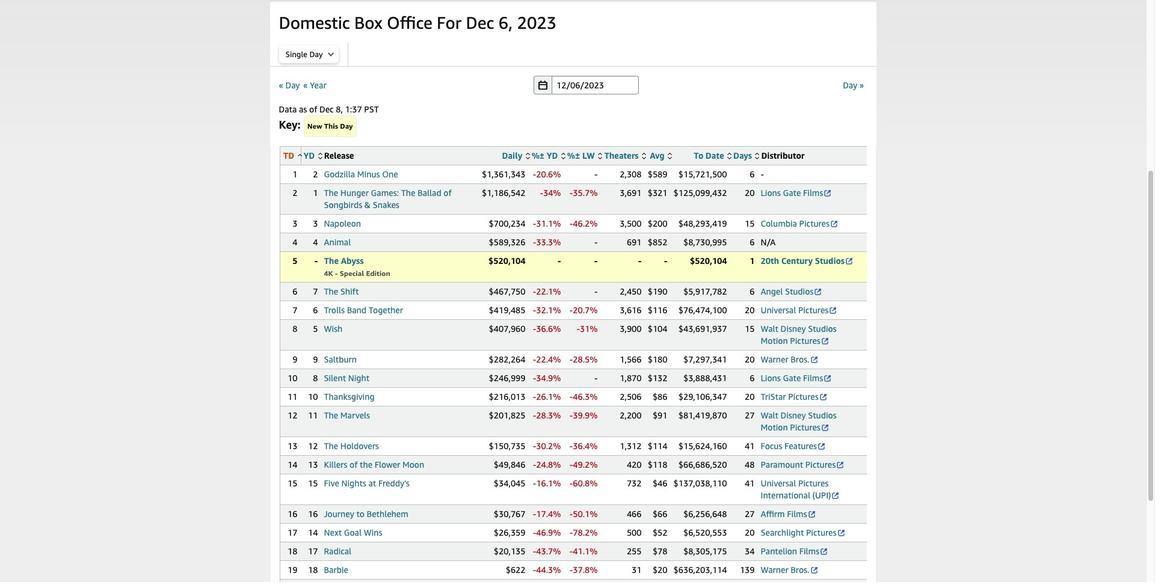 Task type: describe. For each thing, give the bounding box(es) containing it.
- for -22.4%
[[533, 355, 537, 365]]

6 left angel
[[750, 287, 755, 297]]

snakes
[[373, 200, 400, 210]]

to
[[694, 151, 704, 161]]

50.1%
[[573, 509, 598, 520]]

silent
[[324, 373, 346, 383]]

31%
[[580, 324, 598, 334]]

2,450
[[620, 287, 642, 297]]

affirm films link
[[761, 509, 817, 520]]

calendar image
[[539, 80, 548, 90]]

- for -22.1%
[[533, 287, 537, 297]]

warner for 139
[[761, 565, 789, 576]]

- for -35.7%
[[570, 188, 573, 198]]

$81,419,870
[[679, 411, 728, 421]]

2023
[[517, 13, 557, 33]]

$419,485
[[489, 305, 526, 315]]

- for -50.1%
[[570, 509, 573, 520]]

10 for 10
[[288, 373, 298, 383]]

»
[[860, 80, 865, 90]]

- for -43.7%
[[533, 547, 537, 557]]

2,200
[[620, 411, 642, 421]]

focus features link
[[761, 441, 827, 452]]

466
[[627, 509, 642, 520]]

- for -24.8%
[[533, 460, 537, 470]]

36.4%
[[573, 441, 598, 452]]

pictures for paramount pictures
[[806, 460, 836, 470]]

walt for 15
[[761, 324, 779, 334]]

3 for 3
[[293, 219, 298, 229]]

-36.4%
[[570, 441, 598, 452]]

7 for 7
[[293, 305, 298, 315]]

days link
[[734, 151, 760, 161]]

12 for 12
[[288, 411, 298, 421]]

2 yd from the left
[[547, 151, 558, 161]]

34.9%
[[537, 373, 561, 383]]

films up columbia pictures 'link' at the top
[[804, 188, 824, 198]]

studios for 15
[[809, 324, 837, 334]]

2 $520,104 from the left
[[691, 256, 728, 266]]

$636,203,114
[[674, 565, 728, 576]]

paramount
[[761, 460, 804, 470]]

-24.8%
[[533, 460, 561, 470]]

- for -60.8%
[[570, 479, 573, 489]]

$1,361,343
[[482, 169, 526, 179]]

6 right "$3,888,431"
[[750, 373, 755, 383]]

shift
[[341, 287, 359, 297]]

freddy's
[[379, 479, 410, 489]]

$852
[[648, 237, 668, 247]]

27 for walt disney studios motion pictures
[[745, 411, 755, 421]]

pantelion films link
[[761, 547, 829, 557]]

%± for %± yd
[[532, 151, 545, 161]]

14 for 14
[[288, 460, 298, 470]]

20 for warner bros.
[[745, 355, 755, 365]]

6 -
[[750, 169, 765, 179]]

44.3%
[[537, 565, 561, 576]]

- for -49.2%
[[570, 460, 573, 470]]

39.9%
[[573, 411, 598, 421]]

warner bros. link for 20
[[761, 355, 819, 365]]

$104
[[648, 324, 668, 334]]

- for -46.2%
[[570, 219, 573, 229]]

columbia pictures link
[[761, 219, 839, 229]]

$407,960
[[489, 324, 526, 334]]

theaters
[[605, 151, 639, 161]]

animal link
[[324, 237, 351, 247]]

Date with format m m/d d/y y y y text field
[[552, 76, 639, 95]]

691
[[627, 237, 642, 247]]

13 for 13 killers of the flower moon
[[308, 460, 318, 470]]

lions gate films link for 6
[[761, 373, 833, 383]]

- for -31%
[[577, 324, 580, 334]]

46.9%
[[537, 528, 561, 538]]

films up the searchlight pictures
[[788, 509, 808, 520]]

- for -46.3%
[[570, 392, 573, 402]]

silent night link
[[324, 373, 370, 383]]

lions gate films for 6
[[761, 373, 824, 383]]

pictures for searchlight pictures
[[807, 528, 837, 538]]

2,506
[[620, 392, 642, 402]]

the for 11 the marvels
[[324, 411, 338, 421]]

0 horizontal spatial 1
[[293, 169, 298, 179]]

- for -39.9%
[[570, 411, 573, 421]]

11 for 11 the marvels
[[308, 411, 318, 421]]

35.7%
[[573, 188, 598, 198]]

- for -78.2%
[[570, 528, 573, 538]]

motion for 15
[[761, 336, 788, 346]]

- for -17.4%
[[533, 509, 537, 520]]

- for -36.6%
[[533, 324, 537, 334]]

12 for 12 the holdovers
[[308, 441, 318, 452]]

$5,917,782
[[684, 287, 728, 297]]

$321
[[648, 188, 668, 198]]

universal for universal pictures international (upi)
[[761, 479, 797, 489]]

the hunger games: the ballad of songbirds & snakes link
[[324, 188, 452, 210]]

daily link
[[502, 151, 530, 161]]

16 for 16
[[288, 509, 298, 520]]

dropdown image
[[328, 52, 334, 57]]

1 $520,104 from the left
[[489, 256, 526, 266]]

18 barbie
[[308, 565, 349, 576]]

-43.7%
[[533, 547, 561, 557]]

8 for 8
[[293, 324, 298, 334]]

$216,013
[[489, 392, 526, 402]]

-16.1%
[[533, 479, 561, 489]]

17 for 17
[[288, 528, 298, 538]]

radical
[[324, 547, 352, 557]]

day left »
[[844, 80, 858, 90]]

6 left 7 the shift
[[293, 287, 298, 297]]

- for -20.6%
[[533, 169, 537, 179]]

the shift link
[[324, 287, 359, 297]]

9 saltburn
[[313, 355, 357, 365]]

pictures for columbia pictures
[[800, 219, 830, 229]]

the holdovers link
[[324, 441, 379, 452]]

next goal wins link
[[324, 528, 383, 538]]

angel
[[761, 287, 783, 297]]

bethlehem
[[367, 509, 409, 520]]

-33.3%
[[533, 237, 561, 247]]

32.1%
[[537, 305, 561, 315]]

- for -41.1%
[[570, 547, 573, 557]]

day left dropdown icon
[[310, 49, 323, 59]]

$26,359
[[494, 528, 526, 538]]

day left « year link
[[286, 80, 300, 90]]

for
[[437, 13, 462, 33]]

edition
[[366, 269, 391, 278]]

animal
[[324, 237, 351, 247]]

1 inside 1 the hunger games: the ballad of songbirds & snakes
[[313, 188, 318, 198]]

box
[[355, 13, 383, 33]]

9 for 9 saltburn
[[313, 355, 318, 365]]

flower
[[375, 460, 401, 470]]

killers of the flower moon link
[[324, 460, 425, 470]]

-46.2%
[[570, 219, 598, 229]]

20 for searchlight pictures
[[745, 528, 755, 538]]

2 « from the left
[[303, 80, 308, 90]]

-20.7%
[[570, 305, 598, 315]]

-28.3%
[[533, 411, 561, 421]]

4 animal
[[313, 237, 351, 247]]

9 for 9
[[293, 355, 298, 365]]

12 the holdovers
[[308, 441, 379, 452]]

34%
[[544, 188, 561, 198]]

$15,721,500
[[679, 169, 728, 179]]

- for -30.2%
[[533, 441, 537, 452]]

139
[[740, 565, 755, 576]]

- for -26.1%
[[533, 392, 537, 402]]

motion for 27
[[761, 423, 788, 433]]

pictures for universal pictures
[[799, 305, 829, 315]]

15 five nights at freddy's
[[308, 479, 410, 489]]

release
[[324, 151, 354, 161]]

$589
[[648, 169, 668, 179]]

barbie link
[[324, 565, 349, 576]]

data as of dec 8, 1:37 pst
[[279, 104, 379, 114]]

$34,045
[[494, 479, 526, 489]]

1 the hunger games: the ballad of songbirds & snakes
[[313, 188, 452, 210]]

11 for 11
[[288, 392, 298, 402]]

$78
[[653, 547, 668, 557]]

16 for 16 journey to bethlehem
[[308, 509, 318, 520]]

17.4%
[[537, 509, 561, 520]]

46.2%
[[573, 219, 598, 229]]

-28.5%
[[570, 355, 598, 365]]

paramount pictures link
[[761, 460, 845, 470]]

the for 1 the hunger games: the ballad of songbirds & snakes
[[324, 188, 338, 198]]

20 for lions gate films
[[745, 188, 755, 198]]

bros. for 139
[[791, 565, 810, 576]]

1 yd from the left
[[304, 151, 315, 161]]

14 for 14 next goal wins
[[308, 528, 318, 538]]

yd link
[[304, 151, 322, 161]]

-37.8%
[[570, 565, 598, 576]]

2 for 2
[[293, 188, 298, 198]]

8 for 8 silent night
[[313, 373, 318, 383]]

of for 1:37
[[309, 104, 318, 114]]

6 left 'n/a'
[[750, 237, 755, 247]]

-22.4%
[[533, 355, 561, 365]]

-20.6%
[[533, 169, 561, 179]]



Task type: locate. For each thing, give the bounding box(es) containing it.
theaters link
[[605, 151, 647, 161]]

%± yd link
[[532, 151, 566, 161]]

walt disney studios motion pictures link for 27
[[761, 411, 837, 433]]

- for -34.9%
[[533, 373, 537, 383]]

1 vertical spatial 14
[[308, 528, 318, 538]]

0 vertical spatial warner bros. link
[[761, 355, 819, 365]]

affirm
[[761, 509, 785, 520]]

disney
[[781, 324, 806, 334], [781, 411, 806, 421]]

lions up 'tristar'
[[761, 373, 781, 383]]

days
[[734, 151, 753, 161]]

%± left lw
[[568, 151, 580, 161]]

the
[[360, 460, 373, 470]]

5 for 5 wish
[[313, 324, 318, 334]]

17 for 17 radical
[[308, 547, 318, 557]]

2 warner bros. link from the top
[[761, 565, 819, 576]]

- for -32.1%
[[533, 305, 537, 315]]

1 lions from the top
[[761, 188, 781, 198]]

$43,691,937
[[679, 324, 728, 334]]

bros. for 20
[[791, 355, 810, 365]]

8 left 5 wish
[[293, 324, 298, 334]]

3 left 3 napoleon
[[293, 219, 298, 229]]

1 horizontal spatial 7
[[313, 287, 318, 297]]

18 right 19
[[308, 565, 318, 576]]

7 left trolls
[[293, 305, 298, 315]]

$118
[[648, 460, 668, 470]]

18 up 19
[[288, 547, 298, 557]]

1 horizontal spatial 1
[[313, 188, 318, 198]]

500
[[627, 528, 642, 538]]

goal
[[344, 528, 362, 538]]

0 vertical spatial 12
[[288, 411, 298, 421]]

0 horizontal spatial 17
[[288, 528, 298, 538]]

of for moon
[[350, 460, 358, 470]]

14 left next
[[308, 528, 318, 538]]

3 up 4 animal
[[313, 219, 318, 229]]

0 vertical spatial 7
[[313, 287, 318, 297]]

22.1%
[[537, 287, 561, 297]]

2 %± from the left
[[568, 151, 580, 161]]

0 vertical spatial warner bros.
[[761, 355, 810, 365]]

0 vertical spatial disney
[[781, 324, 806, 334]]

0 horizontal spatial 2
[[293, 188, 298, 198]]

wish
[[324, 324, 343, 334]]

- for -28.5%
[[570, 355, 573, 365]]

walt for 27
[[761, 411, 779, 421]]

2 lions gate films link from the top
[[761, 373, 833, 383]]

20
[[745, 188, 755, 198], [745, 305, 755, 315], [745, 355, 755, 365], [745, 392, 755, 402], [745, 528, 755, 538]]

$52
[[653, 528, 668, 538]]

2 warner from the top
[[761, 565, 789, 576]]

2 41 from the top
[[745, 479, 755, 489]]

0 vertical spatial 41
[[745, 441, 755, 452]]

pictures
[[800, 219, 830, 229], [799, 305, 829, 315], [791, 336, 821, 346], [789, 392, 819, 402], [791, 423, 821, 433], [806, 460, 836, 470], [799, 479, 829, 489], [807, 528, 837, 538]]

1 vertical spatial lions gate films link
[[761, 373, 833, 383]]

- for -37.8%
[[570, 565, 573, 576]]

0 vertical spatial 2
[[313, 169, 318, 179]]

12
[[288, 411, 298, 421], [308, 441, 318, 452]]

10
[[288, 373, 298, 383], [308, 392, 318, 402]]

walt disney studios motion pictures link for 15
[[761, 324, 837, 346]]

gate up tristar pictures link
[[784, 373, 801, 383]]

pictures down universal pictures link
[[791, 336, 821, 346]]

7
[[313, 287, 318, 297], [293, 305, 298, 315]]

6 left trolls
[[313, 305, 318, 315]]

1 lions gate films from the top
[[761, 188, 824, 198]]

0 horizontal spatial 5
[[293, 256, 298, 266]]

tristar pictures
[[761, 392, 819, 402]]

$622
[[506, 565, 526, 576]]

6 down days link
[[750, 169, 755, 179]]

1 bros. from the top
[[791, 355, 810, 365]]

night
[[348, 373, 370, 383]]

%± up -20.6%
[[532, 151, 545, 161]]

pantelion
[[761, 547, 798, 557]]

1 horizontal spatial 18
[[308, 565, 318, 576]]

-31%
[[577, 324, 598, 334]]

1 16 from the left
[[288, 509, 298, 520]]

1 left godzilla
[[293, 169, 298, 179]]

bros. up tristar pictures link
[[791, 355, 810, 365]]

$48,293,419
[[679, 219, 728, 229]]

tristar
[[761, 392, 787, 402]]

0 horizontal spatial 14
[[288, 460, 298, 470]]

0 vertical spatial 11
[[288, 392, 298, 402]]

0 vertical spatial lions
[[761, 188, 781, 198]]

to date
[[694, 151, 725, 161]]

2 walt from the top
[[761, 411, 779, 421]]

1 warner bros. from the top
[[761, 355, 810, 365]]

pictures up features
[[791, 423, 821, 433]]

1 vertical spatial 13
[[308, 460, 318, 470]]

1 universal from the top
[[761, 305, 797, 315]]

pictures right columbia on the right top
[[800, 219, 830, 229]]

$589,326
[[489, 237, 526, 247]]

2 vertical spatial 1
[[750, 256, 755, 266]]

warner bros. link up tristar pictures
[[761, 355, 819, 365]]

2 3 from the left
[[313, 219, 318, 229]]

- for -36.4%
[[570, 441, 573, 452]]

1 walt disney studios motion pictures from the top
[[761, 324, 837, 346]]

napoleon link
[[324, 219, 361, 229]]

dec left 8,
[[320, 104, 334, 114]]

pictures up pantelion films link
[[807, 528, 837, 538]]

3 20 from the top
[[745, 355, 755, 365]]

2 lions from the top
[[761, 373, 781, 383]]

%± for %± lw
[[568, 151, 580, 161]]

18 for 18
[[288, 547, 298, 557]]

2 lions gate films from the top
[[761, 373, 824, 383]]

1 vertical spatial 1
[[313, 188, 318, 198]]

motion
[[761, 336, 788, 346], [761, 423, 788, 433]]

1 vertical spatial lions
[[761, 373, 781, 383]]

1 9 from the left
[[293, 355, 298, 365]]

2 gate from the top
[[784, 373, 801, 383]]

5 left 'wish'
[[313, 324, 318, 334]]

2 for 2 godzilla minus one
[[313, 169, 318, 179]]

lions gate films for 20
[[761, 188, 824, 198]]

$6,256,648
[[684, 509, 728, 520]]

of left the
[[350, 460, 358, 470]]

the for - the abyss 4k - special edition
[[324, 256, 339, 266]]

3,616
[[620, 305, 642, 315]]

0 vertical spatial gate
[[784, 188, 801, 198]]

0 vertical spatial warner
[[761, 355, 789, 365]]

studios for 27
[[809, 411, 837, 421]]

lions gate films up columbia pictures at the top of page
[[761, 188, 824, 198]]

angel studios
[[761, 287, 814, 297]]

13 for 13
[[288, 441, 298, 452]]

disney for 27
[[781, 411, 806, 421]]

bros. down pantelion films link
[[791, 565, 810, 576]]

16.1%
[[537, 479, 561, 489]]

$190
[[648, 287, 668, 297]]

1 vertical spatial 2
[[293, 188, 298, 198]]

20 left 'tristar'
[[745, 392, 755, 402]]

1,312
[[620, 441, 642, 452]]

pictures down features
[[806, 460, 836, 470]]

studios for 1
[[816, 256, 845, 266]]

of
[[309, 104, 318, 114], [444, 188, 452, 198], [350, 460, 358, 470]]

films down searchlight pictures link
[[800, 547, 820, 557]]

4 20 from the top
[[745, 392, 755, 402]]

1 left 20th
[[750, 256, 755, 266]]

lions for 6
[[761, 373, 781, 383]]

12 left 11 the marvels
[[288, 411, 298, 421]]

9 left 'saltburn'
[[313, 355, 318, 365]]

pictures for universal pictures international (upi)
[[799, 479, 829, 489]]

0 horizontal spatial %±
[[532, 151, 545, 161]]

33.3%
[[537, 237, 561, 247]]

10 left silent
[[288, 373, 298, 383]]

1 vertical spatial 11
[[308, 411, 318, 421]]

3,900
[[620, 324, 642, 334]]

2 universal from the top
[[761, 479, 797, 489]]

$180
[[648, 355, 668, 365]]

the inside - the abyss 4k - special edition
[[324, 256, 339, 266]]

walt down 'tristar'
[[761, 411, 779, 421]]

the up songbirds
[[324, 188, 338, 198]]

20 left universal pictures
[[745, 305, 755, 315]]

27 right $81,419,870
[[745, 411, 755, 421]]

1 vertical spatial lions gate films
[[761, 373, 824, 383]]

dec left 6,
[[466, 13, 495, 33]]

20 right $7,297,341
[[745, 355, 755, 365]]

0 horizontal spatial of
[[309, 104, 318, 114]]

1 horizontal spatial 14
[[308, 528, 318, 538]]

5 20 from the top
[[745, 528, 755, 538]]

10 up 11 the marvels
[[308, 392, 318, 402]]

motion down universal pictures
[[761, 336, 788, 346]]

0 horizontal spatial 16
[[288, 509, 298, 520]]

$1,186,542
[[482, 188, 526, 198]]

2 vertical spatial of
[[350, 460, 358, 470]]

1 4 from the left
[[293, 237, 298, 247]]

walt disney studios motion pictures link down universal pictures link
[[761, 324, 837, 346]]

20 for universal pictures
[[745, 305, 755, 315]]

the for 7 the shift
[[324, 287, 338, 297]]

1 disney from the top
[[781, 324, 806, 334]]

walt disney studios motion pictures down universal pictures link
[[761, 324, 837, 346]]

trolls band together link
[[324, 305, 403, 315]]

lions down 6 -
[[761, 188, 781, 198]]

the left the ballad
[[401, 188, 416, 198]]

$20,135
[[494, 547, 526, 557]]

7 for 7 the shift
[[313, 287, 318, 297]]

lions for 20
[[761, 188, 781, 198]]

13
[[288, 441, 298, 452], [308, 460, 318, 470]]

13 left the killers
[[308, 460, 318, 470]]

1 vertical spatial universal
[[761, 479, 797, 489]]

gate up columbia pictures at the top of page
[[784, 188, 801, 198]]

2 27 from the top
[[745, 509, 755, 520]]

n/a
[[761, 237, 776, 247]]

2 walt disney studios motion pictures link from the top
[[761, 411, 837, 433]]

$76,474,100
[[679, 305, 728, 315]]

studios up universal pictures link
[[786, 287, 814, 297]]

1 vertical spatial walt disney studios motion pictures link
[[761, 411, 837, 433]]

1 vertical spatial 41
[[745, 479, 755, 489]]

1 vertical spatial warner bros.
[[761, 565, 810, 576]]

1 horizontal spatial 17
[[308, 547, 318, 557]]

walt disney studios motion pictures for 15
[[761, 324, 837, 346]]

-34.9%
[[533, 373, 561, 383]]

1 horizontal spatial 13
[[308, 460, 318, 470]]

0 horizontal spatial dec
[[320, 104, 334, 114]]

1 41 from the top
[[745, 441, 755, 452]]

2 motion from the top
[[761, 423, 788, 433]]

1 vertical spatial disney
[[781, 411, 806, 421]]

17 up 19
[[288, 528, 298, 538]]

universal for universal pictures
[[761, 305, 797, 315]]

0 vertical spatial lions gate films
[[761, 188, 824, 198]]

warner bros. link for 139
[[761, 565, 819, 576]]

walt disney studios motion pictures link up features
[[761, 411, 837, 433]]

0 horizontal spatial 3
[[293, 219, 298, 229]]

1 down "yd" link
[[313, 188, 318, 198]]

gate for 6
[[784, 373, 801, 383]]

11 the marvels
[[308, 411, 370, 421]]

universal pictures
[[761, 305, 829, 315]]

1 warner from the top
[[761, 355, 789, 365]]

0 vertical spatial 27
[[745, 411, 755, 421]]

1 27 from the top
[[745, 411, 755, 421]]

warner down pantelion at the bottom of the page
[[761, 565, 789, 576]]

warner up 'tristar'
[[761, 355, 789, 365]]

1 gate from the top
[[784, 188, 801, 198]]

0 vertical spatial 5
[[293, 256, 298, 266]]

« left year
[[303, 80, 308, 90]]

$200
[[648, 219, 668, 229]]

pictures for tristar pictures
[[789, 392, 819, 402]]

1 horizontal spatial dec
[[466, 13, 495, 33]]

0 vertical spatial of
[[309, 104, 318, 114]]

the down 4k
[[324, 287, 338, 297]]

1 %± from the left
[[532, 151, 545, 161]]

-22.1%
[[533, 287, 561, 297]]

- for -33.3%
[[533, 237, 537, 247]]

1 vertical spatial 12
[[308, 441, 318, 452]]

2 horizontal spatial of
[[444, 188, 452, 198]]

1 walt disney studios motion pictures link from the top
[[761, 324, 837, 346]]

td link
[[283, 151, 302, 161], [283, 151, 302, 161]]

16
[[288, 509, 298, 520], [308, 509, 318, 520]]

studios right 'century'
[[816, 256, 845, 266]]

1 horizontal spatial 5
[[313, 324, 318, 334]]

1 vertical spatial 8
[[313, 373, 318, 383]]

1 vertical spatial dec
[[320, 104, 334, 114]]

0 horizontal spatial 12
[[288, 411, 298, 421]]

pictures inside the universal pictures international (upi)
[[799, 479, 829, 489]]

together
[[369, 305, 403, 315]]

0 vertical spatial 10
[[288, 373, 298, 383]]

pictures down angel studios link
[[799, 305, 829, 315]]

0 vertical spatial walt disney studios motion pictures
[[761, 324, 837, 346]]

day right this
[[340, 122, 353, 131]]

the up 4k
[[324, 256, 339, 266]]

41 for universal pictures international (upi)
[[745, 479, 755, 489]]

disney down universal pictures
[[781, 324, 806, 334]]

5
[[293, 256, 298, 266], [313, 324, 318, 334]]

26.1%
[[537, 392, 561, 402]]

0 horizontal spatial $520,104
[[489, 256, 526, 266]]

universal inside the universal pictures international (upi)
[[761, 479, 797, 489]]

0 horizontal spatial 9
[[293, 355, 298, 365]]

0 vertical spatial walt disney studios motion pictures link
[[761, 324, 837, 346]]

1 20 from the top
[[745, 188, 755, 198]]

games:
[[371, 188, 399, 198]]

0 vertical spatial 13
[[288, 441, 298, 452]]

1 horizontal spatial yd
[[547, 151, 558, 161]]

1 vertical spatial bros.
[[791, 565, 810, 576]]

trolls
[[324, 305, 345, 315]]

0 vertical spatial 17
[[288, 528, 298, 538]]

0 horizontal spatial 8
[[293, 324, 298, 334]]

27 for affirm films
[[745, 509, 755, 520]]

13 left 12 the holdovers
[[288, 441, 298, 452]]

1 lions gate films link from the top
[[761, 188, 833, 198]]

the up the killers
[[324, 441, 338, 452]]

0 vertical spatial 14
[[288, 460, 298, 470]]

6
[[750, 169, 755, 179], [750, 237, 755, 247], [293, 287, 298, 297], [750, 287, 755, 297], [313, 305, 318, 315], [750, 373, 755, 383]]

1 horizontal spatial $520,104
[[691, 256, 728, 266]]

1 warner bros. link from the top
[[761, 355, 819, 365]]

- for -34%
[[540, 188, 544, 198]]

%± lw
[[568, 151, 595, 161]]

pantelion films
[[761, 547, 820, 557]]

- for -31.1%
[[533, 219, 537, 229]]

2 walt disney studios motion pictures from the top
[[761, 411, 837, 433]]

2 16 from the left
[[308, 509, 318, 520]]

the down 10 thanksgiving
[[324, 411, 338, 421]]

1 vertical spatial 5
[[313, 324, 318, 334]]

- for -28.3%
[[533, 411, 537, 421]]

motion up "focus"
[[761, 423, 788, 433]]

2 20 from the top
[[745, 305, 755, 315]]

0 vertical spatial lions gate films link
[[761, 188, 833, 198]]

5 for 5
[[293, 256, 298, 266]]

$3,888,431
[[684, 373, 728, 383]]

41 up 48
[[745, 441, 755, 452]]

warner bros. down pantelion films
[[761, 565, 810, 576]]

$29,106,347
[[679, 392, 728, 402]]

2 4 from the left
[[313, 237, 318, 247]]

day »
[[844, 80, 865, 90]]

1 vertical spatial of
[[444, 188, 452, 198]]

0 vertical spatial bros.
[[791, 355, 810, 365]]

- for -44.3%
[[533, 565, 537, 576]]

1 horizontal spatial 16
[[308, 509, 318, 520]]

single
[[286, 49, 308, 59]]

paramount pictures
[[761, 460, 836, 470]]

1 vertical spatial walt disney studios motion pictures
[[761, 411, 837, 433]]

$700,234
[[489, 219, 526, 229]]

1 horizontal spatial 3
[[313, 219, 318, 229]]

41 for focus features
[[745, 441, 755, 452]]

8 left silent
[[313, 373, 318, 383]]

3
[[293, 219, 298, 229], [313, 219, 318, 229]]

1 horizontal spatial 8
[[313, 373, 318, 383]]

14
[[288, 460, 298, 470], [308, 528, 318, 538]]

0 horizontal spatial 10
[[288, 373, 298, 383]]

lions gate films link up columbia pictures at the top of page
[[761, 188, 833, 198]]

2,308
[[620, 169, 642, 179]]

- for -16.1%
[[533, 479, 537, 489]]

1 horizontal spatial 12
[[308, 441, 318, 452]]

14 next goal wins
[[308, 528, 383, 538]]

9 left 9 saltburn on the bottom
[[293, 355, 298, 365]]

0 horizontal spatial 11
[[288, 392, 298, 402]]

pictures right 'tristar'
[[789, 392, 819, 402]]

1 horizontal spatial 11
[[308, 411, 318, 421]]

1 horizontal spatial 10
[[308, 392, 318, 402]]

walt disney studios motion pictures up features
[[761, 411, 837, 433]]

lions gate films link up tristar pictures link
[[761, 373, 833, 383]]

1 walt from the top
[[761, 324, 779, 334]]

1 vertical spatial walt
[[761, 411, 779, 421]]

of inside 1 the hunger games: the ballad of songbirds & snakes
[[444, 188, 452, 198]]

walt disney studios motion pictures for 27
[[761, 411, 837, 433]]

the marvels link
[[324, 411, 370, 421]]

$520,104 down $589,326 in the left top of the page
[[489, 256, 526, 266]]

43.7%
[[537, 547, 561, 557]]

0 vertical spatial motion
[[761, 336, 788, 346]]

%± lw link
[[568, 151, 603, 161]]

1 vertical spatial motion
[[761, 423, 788, 433]]

gate for 20
[[784, 188, 801, 198]]

2 9 from the left
[[313, 355, 318, 365]]

0 vertical spatial 1
[[293, 169, 298, 179]]

5 left the abyss link
[[293, 256, 298, 266]]

of right "as"
[[309, 104, 318, 114]]

universal pictures international (upi)
[[761, 479, 832, 501]]

- for -46.9%
[[533, 528, 537, 538]]

walt down universal pictures
[[761, 324, 779, 334]]

warner bros. for 20
[[761, 355, 810, 365]]

warner bros. up tristar pictures
[[761, 355, 810, 365]]

« up the data
[[279, 80, 283, 90]]

0 horizontal spatial 4
[[293, 237, 298, 247]]

1 vertical spatial 10
[[308, 392, 318, 402]]

0 vertical spatial dec
[[466, 13, 495, 33]]

2 bros. from the top
[[791, 565, 810, 576]]

2 disney from the top
[[781, 411, 806, 421]]

focus features
[[761, 441, 817, 452]]

yd left release
[[304, 151, 315, 161]]

78.2%
[[573, 528, 598, 538]]

lions gate films link for 20
[[761, 188, 833, 198]]

- for -20.7%
[[570, 305, 573, 315]]

14 left the killers
[[288, 460, 298, 470]]

-60.8%
[[570, 479, 598, 489]]

1 3 from the left
[[293, 219, 298, 229]]

12 left the holdovers link
[[308, 441, 318, 452]]

20 for tristar pictures
[[745, 392, 755, 402]]

1 horizontal spatial 2
[[313, 169, 318, 179]]

disney for 15
[[781, 324, 806, 334]]

0 horizontal spatial yd
[[304, 151, 315, 161]]

special
[[340, 269, 364, 278]]

4 for 4
[[293, 237, 298, 247]]

18 for 18 barbie
[[308, 565, 318, 576]]

films up tristar pictures link
[[804, 373, 824, 383]]

17 up 18 barbie
[[308, 547, 318, 557]]

0 horizontal spatial 13
[[288, 441, 298, 452]]

as
[[299, 104, 307, 114]]

1 vertical spatial gate
[[784, 373, 801, 383]]

7 left the shift link
[[313, 287, 318, 297]]

10 for 10 thanksgiving
[[308, 392, 318, 402]]

1 horizontal spatial 9
[[313, 355, 318, 365]]

1 vertical spatial 27
[[745, 509, 755, 520]]

1 vertical spatial warner bros. link
[[761, 565, 819, 576]]

11 down 10 thanksgiving
[[308, 411, 318, 421]]

yd up 20.6%
[[547, 151, 558, 161]]

1 « from the left
[[279, 80, 283, 90]]

4 left the animal
[[313, 237, 318, 247]]

0 horizontal spatial 18
[[288, 547, 298, 557]]

$137,038,110
[[674, 479, 728, 489]]

-17.4%
[[533, 509, 561, 520]]

2 warner bros. from the top
[[761, 565, 810, 576]]

1 vertical spatial warner
[[761, 565, 789, 576]]

0 vertical spatial universal
[[761, 305, 797, 315]]

1 horizontal spatial «
[[303, 80, 308, 90]]

1 motion from the top
[[761, 336, 788, 346]]

lions gate films up tristar pictures link
[[761, 373, 824, 383]]

1:37
[[345, 104, 362, 114]]

the for 12 the holdovers
[[324, 441, 338, 452]]

0 vertical spatial walt
[[761, 324, 779, 334]]

universal down angel
[[761, 305, 797, 315]]

0 horizontal spatial 7
[[293, 305, 298, 315]]

domestic
[[279, 13, 350, 33]]

-26.1%
[[533, 392, 561, 402]]

studios down tristar pictures link
[[809, 411, 837, 421]]

34
[[745, 547, 755, 557]]

$15,624,160
[[679, 441, 728, 452]]

4 for 4 animal
[[313, 237, 318, 247]]

1 vertical spatial 18
[[308, 565, 318, 576]]

of right the ballad
[[444, 188, 452, 198]]

1 vertical spatial 17
[[308, 547, 318, 557]]

37.8%
[[573, 565, 598, 576]]

8
[[293, 324, 298, 334], [313, 373, 318, 383]]

disney down tristar pictures link
[[781, 411, 806, 421]]



Task type: vqa. For each thing, say whether or not it's contained in the screenshot.
the $325,389,840
no



